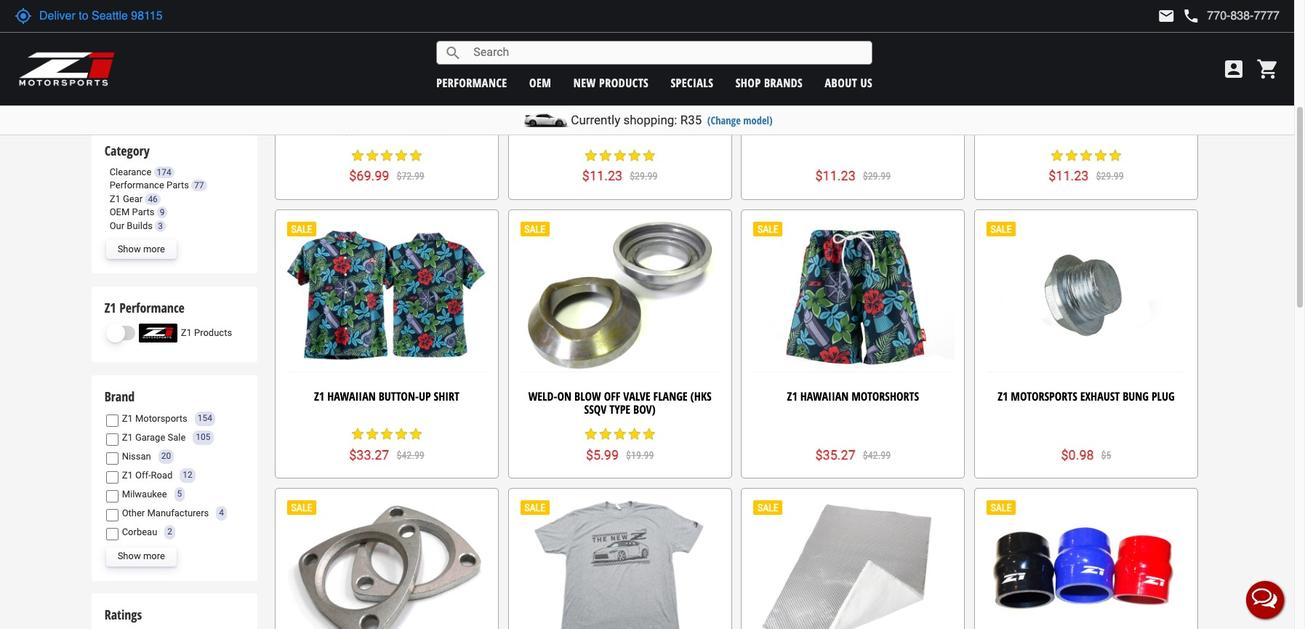 Task type: describe. For each thing, give the bounding box(es) containing it.
$0.98
[[1062, 447, 1095, 462]]

currently shopping: r35 (change model)
[[571, 113, 773, 127]]

$19.99
[[626, 449, 654, 461]]

z1 for z1 hub centric wheel spacers & ball nose extended studs
[[297, 110, 307, 126]]

t- for 350z
[[653, 110, 661, 126]]

clearance
[[110, 166, 152, 177]]

ssqv
[[585, 402, 607, 418]]

shirt for sale - z1 time attack 370z t-shirt
[[909, 110, 935, 126]]

plug
[[1152, 389, 1176, 405]]

phone link
[[1183, 7, 1280, 25]]

z1 inside category clearance 174 performance parts 77 z1 gear 46 oem parts 9 our builds 3
[[110, 193, 121, 204]]

spec
[[597, 110, 618, 126]]

search
[[445, 44, 462, 61]]

z1 for z1 garage sale
[[122, 432, 133, 443]]

shopping_cart link
[[1254, 57, 1280, 81]]

motorsports for z1 motorsports exhaust bung plug
[[1012, 389, 1078, 405]]

&
[[446, 110, 453, 126]]

more for category
[[143, 244, 165, 255]]

products
[[194, 327, 232, 338]]

350z
[[629, 110, 650, 126]]

specials link
[[671, 75, 714, 91]]

z
[[621, 110, 626, 126]]

5
[[177, 489, 182, 499]]

oem link
[[530, 75, 552, 91]]

extended
[[362, 123, 408, 139]]

154
[[198, 414, 212, 424]]

3
[[158, 221, 163, 231]]

hub
[[310, 110, 329, 126]]

12
[[183, 470, 193, 480]]

(change
[[708, 113, 741, 127]]

infiniti g35 coupe sedan v35 v36 skyline 2003 2004 2005 2006 2007 2008 3.5l vq35de revup rev up vq35hr z1 motorsports image
[[122, 0, 180, 8]]

account_box link
[[1219, 57, 1250, 81]]

1 vertical spatial parts
[[132, 207, 155, 218]]

r35
[[681, 113, 702, 127]]

wheel
[[372, 110, 403, 126]]

brand
[[105, 388, 135, 405]]

z1 for z1 hawaiian button-up shirt
[[314, 389, 325, 405]]

$42.99 inside $35.27 $42.99
[[863, 449, 891, 461]]

sale for sale - z1 time attack 370z t-shirt
[[772, 110, 793, 126]]

valve
[[624, 389, 651, 405]]

nose
[[335, 123, 359, 139]]

attack
[[841, 110, 874, 126]]

z1 for z1 off-road
[[122, 470, 133, 481]]

z1 hub centric wheel spacers & ball nose extended studs
[[297, 110, 477, 139]]

blow
[[575, 389, 601, 405]]

category clearance 174 performance parts 77 z1 gear 46 oem parts 9 our builds 3
[[105, 142, 204, 231]]

flange
[[654, 389, 688, 405]]

shop brands
[[736, 75, 803, 91]]

z1 performance
[[105, 299, 185, 316]]

specials
[[671, 75, 714, 91]]

weld-on blow off valve flange (hks ssqv type bov)
[[529, 389, 712, 418]]

2
[[168, 527, 172, 537]]

star star star star star $69.99 $72.99
[[349, 148, 425, 183]]

ratings
[[105, 606, 142, 623]]

star star star star star $5.99 $19.99
[[584, 427, 657, 462]]

manufacturers
[[147, 508, 209, 519]]

z1 motorsports exhaust bung plug
[[998, 389, 1176, 405]]

shopping:
[[624, 113, 678, 127]]

2 $11.23 from the left
[[816, 168, 856, 183]]

105
[[196, 432, 211, 443]]

shopping_cart
[[1257, 57, 1280, 81]]

mail link
[[1159, 7, 1176, 25]]

(hks
[[691, 389, 712, 405]]

$29.99 inside $11.23 $29.99
[[863, 170, 891, 182]]

products
[[600, 75, 649, 91]]

type
[[610, 402, 631, 418]]

model)
[[744, 113, 773, 127]]

brands
[[765, 75, 803, 91]]

hawaiian for button-
[[328, 389, 376, 405]]

show more for category
[[118, 244, 165, 255]]

bov)
[[634, 402, 656, 418]]

370z
[[877, 110, 898, 126]]

z1 for z1 motorsports
[[122, 413, 133, 424]]

z1 products
[[181, 327, 232, 338]]

(change model) link
[[708, 113, 773, 127]]

star star star star star $33.27 $42.99
[[349, 427, 425, 462]]

0 vertical spatial oem
[[530, 75, 552, 91]]

1 $29.99 from the left
[[630, 170, 658, 182]]

button-
[[379, 389, 419, 405]]

nissan 350z z33 2003 2004 2005 2006 2007 2008 2009 vq35de 3.5l revup rev up vq35hr nismo z1 motorsports image
[[122, 12, 180, 31]]

other manufacturers
[[122, 508, 209, 519]]

off-
[[135, 470, 151, 481]]

z1 for z1 products
[[181, 327, 192, 338]]

ball
[[456, 110, 477, 126]]

$69.99
[[349, 168, 390, 183]]

phone
[[1183, 7, 1201, 25]]

$5
[[1102, 449, 1112, 461]]

time
[[816, 110, 838, 126]]

off
[[604, 389, 621, 405]]

weld-
[[529, 389, 558, 405]]

sale - z1 spec z 350z t-shirt
[[554, 110, 687, 126]]



Task type: vqa. For each thing, say whether or not it's contained in the screenshot.


Task type: locate. For each thing, give the bounding box(es) containing it.
mail
[[1159, 7, 1176, 25]]

sale down new
[[554, 110, 574, 126]]

2 horizontal spatial $29.99
[[1097, 170, 1125, 182]]

0 horizontal spatial parts
[[132, 207, 155, 218]]

$0.98 $5
[[1062, 447, 1112, 462]]

z1 for z1 performance
[[105, 299, 116, 316]]

1 vertical spatial more
[[143, 551, 165, 562]]

z1 inside z1 hub centric wheel spacers & ball nose extended studs
[[297, 110, 307, 126]]

1 horizontal spatial shirt
[[661, 110, 687, 126]]

performance link
[[437, 75, 508, 91]]

2 more from the top
[[143, 551, 165, 562]]

0 horizontal spatial t-
[[653, 110, 661, 126]]

z1 off-road
[[122, 470, 173, 481]]

up
[[419, 389, 431, 405]]

studs
[[411, 123, 439, 139]]

None checkbox
[[106, 16, 118, 29], [106, 39, 118, 51], [106, 414, 118, 427], [106, 433, 118, 446], [106, 471, 118, 483], [106, 16, 118, 29], [106, 39, 118, 51], [106, 414, 118, 427], [106, 433, 118, 446], [106, 471, 118, 483]]

1 horizontal spatial hawaiian
[[801, 389, 849, 405]]

1 show more button from the top
[[106, 240, 177, 259]]

motorsports for z1 motorsports
[[135, 413, 188, 424]]

2 show more from the top
[[118, 551, 165, 562]]

0 vertical spatial performance
[[110, 180, 164, 191]]

performance
[[110, 180, 164, 191], [119, 299, 185, 316]]

1 star star star star star $11.23 $29.99 from the left
[[583, 148, 658, 183]]

0 vertical spatial more
[[143, 244, 165, 255]]

77
[[194, 180, 204, 191]]

show for brand
[[118, 551, 141, 562]]

$35.27 $42.99
[[816, 447, 891, 462]]

4
[[219, 508, 224, 518]]

more down "3"
[[143, 244, 165, 255]]

0 horizontal spatial $42.99
[[397, 449, 425, 461]]

2 horizontal spatial $11.23
[[1049, 168, 1089, 183]]

1 horizontal spatial sale
[[772, 110, 793, 126]]

about us link
[[825, 75, 873, 91]]

nissan
[[122, 451, 151, 462]]

sale down the brands
[[772, 110, 793, 126]]

$29.99
[[630, 170, 658, 182], [863, 170, 891, 182], [1097, 170, 1125, 182]]

$5.99
[[586, 447, 619, 462]]

$42.99 right $33.27
[[397, 449, 425, 461]]

parts
[[167, 180, 189, 191], [132, 207, 155, 218]]

category
[[105, 142, 150, 159]]

sale - z1 time attack 370z t-shirt
[[772, 110, 935, 126]]

show more button for category
[[106, 240, 177, 259]]

0 horizontal spatial shirt
[[434, 389, 460, 405]]

show
[[118, 244, 141, 255], [118, 551, 141, 562]]

1 vertical spatial motorsports
[[135, 413, 188, 424]]

performance
[[437, 75, 508, 91]]

1 show from the top
[[118, 244, 141, 255]]

1 vertical spatial performance
[[119, 299, 185, 316]]

z1 motorsports logo image
[[18, 51, 116, 87]]

1 t- from the left
[[653, 110, 661, 126]]

corbeau
[[122, 527, 157, 537]]

garage
[[135, 432, 165, 443]]

3 $11.23 from the left
[[1049, 168, 1089, 183]]

gear
[[123, 193, 143, 204]]

0 vertical spatial show more button
[[106, 240, 177, 259]]

1 sale from the left
[[554, 110, 574, 126]]

mail phone
[[1159, 7, 1201, 25]]

more for brand
[[143, 551, 165, 562]]

sale
[[554, 110, 574, 126], [772, 110, 793, 126]]

sale for sale - z1 spec z 350z t-shirt
[[554, 110, 574, 126]]

1 hawaiian from the left
[[328, 389, 376, 405]]

2 $42.99 from the left
[[863, 449, 891, 461]]

1 vertical spatial show more
[[118, 551, 165, 562]]

motorsports
[[1012, 389, 1078, 405], [135, 413, 188, 424]]

hawaiian for motorshorts
[[801, 389, 849, 405]]

parts down 174
[[167, 180, 189, 191]]

z1 for z1 motorsports exhaust bung plug
[[998, 389, 1009, 405]]

spacers
[[406, 110, 443, 126]]

shop brands link
[[736, 75, 803, 91]]

show down corbeau
[[118, 551, 141, 562]]

0 vertical spatial motorsports
[[1012, 389, 1078, 405]]

z1 motorsports
[[122, 413, 188, 424]]

oem inside category clearance 174 performance parts 77 z1 gear 46 oem parts 9 our builds 3
[[110, 207, 130, 218]]

oem up our
[[110, 207, 130, 218]]

show more for brand
[[118, 551, 165, 562]]

my_location
[[15, 7, 32, 25]]

20
[[161, 451, 171, 462]]

show more button
[[106, 240, 177, 259], [106, 547, 177, 566]]

Search search field
[[462, 42, 872, 64]]

show more down builds
[[118, 244, 165, 255]]

motorshorts
[[852, 389, 920, 405]]

t- for 370z
[[901, 110, 909, 126]]

2 hawaiian from the left
[[801, 389, 849, 405]]

2 show from the top
[[118, 551, 141, 562]]

shirt right 350z
[[661, 110, 687, 126]]

new products link
[[574, 75, 649, 91]]

z1 garage sale
[[122, 432, 186, 443]]

shirt right up
[[434, 389, 460, 405]]

1 horizontal spatial $11.23
[[816, 168, 856, 183]]

$42.99 inside star star star star star $33.27 $42.99
[[397, 449, 425, 461]]

0 horizontal spatial star star star star star $11.23 $29.99
[[583, 148, 658, 183]]

show for category
[[118, 244, 141, 255]]

0 horizontal spatial motorsports
[[135, 413, 188, 424]]

about
[[825, 75, 858, 91]]

performance inside category clearance 174 performance parts 77 z1 gear 46 oem parts 9 our builds 3
[[110, 180, 164, 191]]

show more button for brand
[[106, 547, 177, 566]]

z1
[[297, 110, 307, 126], [584, 110, 594, 126], [802, 110, 813, 126], [110, 193, 121, 204], [105, 299, 116, 316], [181, 327, 192, 338], [314, 389, 325, 405], [788, 389, 798, 405], [998, 389, 1009, 405], [122, 413, 133, 424], [122, 432, 133, 443], [122, 470, 133, 481]]

- for spec
[[577, 110, 581, 126]]

show more button down builds
[[106, 240, 177, 259]]

milwaukee
[[122, 489, 167, 500]]

star star star star star $11.23 $29.99
[[583, 148, 658, 183], [1049, 148, 1125, 183]]

other
[[122, 508, 145, 519]]

3 $29.99 from the left
[[1097, 170, 1125, 182]]

1 horizontal spatial oem
[[530, 75, 552, 91]]

t-
[[653, 110, 661, 126], [901, 110, 909, 126]]

hawaiian
[[328, 389, 376, 405], [801, 389, 849, 405]]

0 horizontal spatial $11.23
[[583, 168, 623, 183]]

motorsports left exhaust
[[1012, 389, 1078, 405]]

new products
[[574, 75, 649, 91]]

t- right 350z
[[653, 110, 661, 126]]

1 vertical spatial show more button
[[106, 547, 177, 566]]

parts up builds
[[132, 207, 155, 218]]

1 horizontal spatial motorsports
[[1012, 389, 1078, 405]]

z1 for z1 hawaiian motorshorts
[[788, 389, 798, 405]]

0 horizontal spatial oem
[[110, 207, 130, 218]]

0 horizontal spatial -
[[577, 110, 581, 126]]

currently
[[571, 113, 621, 127]]

show more button down corbeau
[[106, 547, 177, 566]]

hawaiian up $35.27
[[801, 389, 849, 405]]

t- right '370z' in the top of the page
[[901, 110, 909, 126]]

1 show more from the top
[[118, 244, 165, 255]]

show more down corbeau
[[118, 551, 165, 562]]

z1 hawaiian motorshorts
[[788, 389, 920, 405]]

2 - from the left
[[796, 110, 799, 126]]

- for time
[[796, 110, 799, 126]]

builds
[[127, 220, 153, 231]]

1 horizontal spatial star star star star star $11.23 $29.99
[[1049, 148, 1125, 183]]

hawaiian left button-
[[328, 389, 376, 405]]

performance up z1 products
[[119, 299, 185, 316]]

shirt
[[661, 110, 687, 126], [909, 110, 935, 126], [434, 389, 460, 405]]

more down corbeau
[[143, 551, 165, 562]]

1 - from the left
[[577, 110, 581, 126]]

0 vertical spatial parts
[[167, 180, 189, 191]]

2 star star star star star $11.23 $29.99 from the left
[[1049, 148, 1125, 183]]

2 sale from the left
[[772, 110, 793, 126]]

bung
[[1123, 389, 1150, 405]]

1 horizontal spatial t-
[[901, 110, 909, 126]]

2 show more button from the top
[[106, 547, 177, 566]]

1 horizontal spatial $42.99
[[863, 449, 891, 461]]

0 vertical spatial show
[[118, 244, 141, 255]]

1 horizontal spatial parts
[[167, 180, 189, 191]]

1 $42.99 from the left
[[397, 449, 425, 461]]

1 horizontal spatial -
[[796, 110, 799, 126]]

shirt right '370z' in the top of the page
[[909, 110, 935, 126]]

None checkbox
[[106, 0, 118, 6], [106, 61, 118, 74], [106, 452, 118, 465], [106, 490, 118, 502], [106, 509, 118, 521], [106, 528, 118, 540], [106, 0, 118, 6], [106, 61, 118, 74], [106, 452, 118, 465], [106, 490, 118, 502], [106, 509, 118, 521], [106, 528, 118, 540]]

about us
[[825, 75, 873, 91]]

$42.99 right $35.27
[[863, 449, 891, 461]]

174
[[157, 167, 172, 177]]

$35.27
[[816, 447, 856, 462]]

performance up gear
[[110, 180, 164, 191]]

more
[[143, 244, 165, 255], [143, 551, 165, 562]]

- left time
[[796, 110, 799, 126]]

road
[[151, 470, 173, 481]]

$72.99
[[397, 170, 425, 182]]

0 horizontal spatial sale
[[554, 110, 574, 126]]

exhaust
[[1081, 389, 1121, 405]]

1 vertical spatial oem
[[110, 207, 130, 218]]

2 horizontal spatial shirt
[[909, 110, 935, 126]]

1 horizontal spatial $29.99
[[863, 170, 891, 182]]

motorsports up z1 garage sale
[[135, 413, 188, 424]]

1 vertical spatial show
[[118, 551, 141, 562]]

1 $11.23 from the left
[[583, 168, 623, 183]]

2 t- from the left
[[901, 110, 909, 126]]

0 horizontal spatial $29.99
[[630, 170, 658, 182]]

shirt for sale - z1 spec z 350z t-shirt
[[661, 110, 687, 126]]

2 $29.99 from the left
[[863, 170, 891, 182]]

0 vertical spatial show more
[[118, 244, 165, 255]]

show down builds
[[118, 244, 141, 255]]

our
[[110, 220, 125, 231]]

sale
[[168, 432, 186, 443]]

show more
[[118, 244, 165, 255], [118, 551, 165, 562]]

- left spec
[[577, 110, 581, 126]]

1 more from the top
[[143, 244, 165, 255]]

us
[[861, 75, 873, 91]]

0 horizontal spatial hawaiian
[[328, 389, 376, 405]]

$42.99
[[397, 449, 425, 461], [863, 449, 891, 461]]

on
[[558, 389, 572, 405]]

9
[[160, 207, 165, 218]]

oem left new
[[530, 75, 552, 91]]



